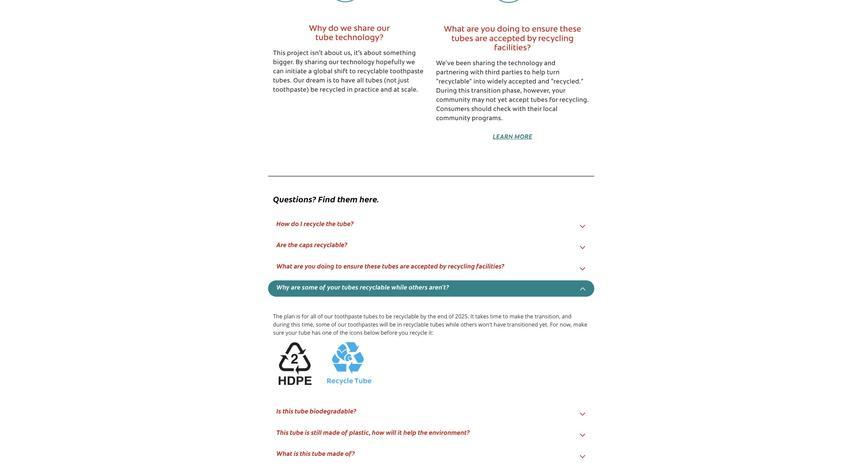Task type: vqa. For each thing, say whether or not it's contained in the screenshot.
Why in the WHY DO WE SHARE OUR TUBE TECHNOLOGY?
yes



Task type: locate. For each thing, give the bounding box(es) containing it.
toothpaste)
[[273, 87, 309, 93]]

1 horizontal spatial you
[[399, 329, 409, 337]]

made
[[323, 429, 340, 437], [327, 450, 344, 459]]

not
[[486, 98, 497, 104]]

this for this tube is still made of plastic, how will it help the environment?
[[277, 429, 289, 437]]

our up 'shift'
[[329, 60, 339, 66]]

1 vertical spatial ensure
[[344, 262, 363, 271]]

tube up isn't
[[316, 34, 334, 42]]

sharing up third
[[473, 61, 496, 67]]

help
[[533, 70, 546, 76], [404, 429, 417, 437]]

will up "before"
[[380, 321, 388, 329]]

2 vertical spatial by
[[421, 313, 427, 321]]

still
[[311, 429, 322, 437]]

technology inside we've been sharing the technology and partnering with third parties to help turn "recyclable" into widely accepted and "recycled." during this transition phase, however, your community may not yet accept tubes for recycling. consumers should check with their local community programs.
[[509, 61, 543, 67]]

you
[[481, 26, 496, 34], [305, 262, 316, 271], [399, 329, 409, 337]]

has
[[312, 329, 321, 337]]

1 horizontal spatial technology
[[509, 61, 543, 67]]

time,
[[302, 321, 315, 329]]

is this tube biodegradable? button
[[277, 408, 357, 416]]

all inside this project isn't about us, it's about something bigger. by sharing our technology hopefully we can initiate a global shift to recyclable toothpaste tubes. our dream is to have all tubes (not just toothpaste) be recycled in practice and at scale.
[[357, 78, 364, 84]]

and up "however,"
[[538, 79, 550, 85]]

tube left still
[[290, 429, 304, 437]]

recycle
[[304, 220, 325, 228], [410, 329, 428, 337]]

about
[[325, 51, 343, 57], [364, 51, 382, 57]]

practice
[[355, 87, 379, 93]]

with up into
[[471, 70, 484, 76]]

this inside this project isn't about us, it's about something bigger. by sharing our technology hopefully we can initiate a global shift to recyclable toothpaste tubes. our dream is to have all tubes (not just toothpaste) be recycled in practice and at scale.
[[273, 51, 286, 57]]

0 vertical spatial be
[[311, 87, 318, 93]]

tube right is
[[295, 408, 309, 416]]

0 horizontal spatial make
[[510, 313, 524, 321]]

1 horizontal spatial your
[[327, 283, 341, 292]]

1 about from the left
[[325, 51, 343, 57]]

how
[[372, 429, 385, 437]]

tubes inside what are you doing to ensure these tubes are accepted by recycling facilities?
[[452, 35, 474, 43]]

tube inside "the plan is for all of our toothpaste tubes to be recyclable by the end of 2025. it takes time to make the transition, and during this time, some of our toothpastes will be in recyclable tubes while others won't have transitioned yet. for now, make sure your tube has one of the icons below before you recycle it:"
[[299, 329, 311, 337]]

0 horizontal spatial by
[[421, 313, 427, 321]]

"recyclable"
[[436, 79, 472, 85]]

will left it
[[386, 429, 397, 437]]

1 horizontal spatial sharing
[[473, 61, 496, 67]]

0 horizontal spatial others
[[409, 283, 428, 292]]

2 vertical spatial you
[[399, 329, 409, 337]]

recycling
[[539, 35, 574, 43], [448, 262, 475, 271]]

we inside this project isn't about us, it's about something bigger. by sharing our technology hopefully we can initiate a global shift to recyclable toothpaste tubes. our dream is to have all tubes (not just toothpaste) be recycled in practice and at scale.
[[407, 60, 415, 66]]

this inside we've been sharing the technology and partnering with third parties to help turn "recyclable" into widely accepted and "recycled." during this transition phase, however, your community may not yet accept tubes for recycling. consumers should check with their local community programs.
[[459, 88, 470, 95]]

1 horizontal spatial others
[[461, 321, 477, 329]]

community up consumers
[[436, 98, 471, 104]]

toothpaste up the toothpastes
[[335, 313, 362, 321]]

be
[[311, 87, 318, 93], [386, 313, 392, 321], [390, 321, 396, 329]]

some
[[302, 283, 318, 292], [316, 321, 330, 329]]

doing down after recycle image
[[497, 26, 520, 34]]

we
[[341, 25, 352, 33], [407, 60, 415, 66]]

we down the something at top left
[[407, 60, 415, 66]]

our inside why do we share our tube technology?
[[377, 25, 390, 33]]

0 horizontal spatial technology
[[341, 60, 375, 66]]

0 vertical spatial make
[[510, 313, 524, 321]]

toothpaste up just
[[390, 69, 424, 75]]

about right it's
[[364, 51, 382, 57]]

"recycled."
[[551, 79, 584, 85]]

why inside why do we share our tube technology?
[[309, 25, 327, 33]]

1 vertical spatial community
[[436, 116, 471, 122]]

1 vertical spatial what
[[277, 262, 293, 271]]

while down 2025.
[[446, 321, 459, 329]]

1 horizontal spatial with
[[513, 107, 526, 113]]

1 horizontal spatial for
[[550, 98, 558, 104]]

sharing
[[305, 60, 327, 66], [473, 61, 496, 67]]

1 vertical spatial others
[[461, 321, 477, 329]]

do inside why do we share our tube technology?
[[328, 25, 339, 33]]

0 vertical spatial we
[[341, 25, 352, 33]]

1 horizontal spatial these
[[560, 26, 582, 34]]

1 vertical spatial by
[[440, 262, 447, 271]]

icons
[[350, 329, 363, 337]]

2 horizontal spatial by
[[528, 35, 537, 43]]

1 community from the top
[[436, 98, 471, 104]]

1 vertical spatial you
[[305, 262, 316, 271]]

1 vertical spatial have
[[494, 321, 506, 329]]

1 vertical spatial do
[[291, 220, 299, 228]]

1 vertical spatial toothpaste
[[335, 313, 362, 321]]

all up time,
[[311, 313, 316, 321]]

all
[[357, 78, 364, 84], [311, 313, 316, 321]]

all inside "the plan is for all of our toothpaste tubes to be recyclable by the end of 2025. it takes time to make the transition, and during this time, some of our toothpastes will be in recyclable tubes while others won't have transitioned yet. for now, make sure your tube has one of the icons below before you recycle it:"
[[311, 313, 316, 321]]

while down what are you doing to ensure these tubes are accepted by recycling facilities? button
[[392, 283, 408, 292]]

tubes
[[452, 35, 474, 43], [366, 78, 383, 84], [531, 98, 548, 104], [382, 262, 399, 271], [342, 283, 359, 292], [364, 313, 378, 321], [430, 321, 445, 329]]

is
[[327, 78, 332, 84], [297, 313, 301, 321], [305, 429, 310, 437], [294, 450, 299, 459]]

help left turn
[[533, 70, 546, 76]]

by inside "the plan is for all of our toothpaste tubes to be recyclable by the end of 2025. it takes time to make the transition, and during this time, some of our toothpastes will be in recyclable tubes while others won't have transitioned yet. for now, make sure your tube has one of the icons below before you recycle it:"
[[421, 313, 427, 321]]

0 horizontal spatial sharing
[[305, 60, 327, 66]]

are the caps recyclable? button
[[277, 241, 348, 249]]

others
[[409, 283, 428, 292], [461, 321, 477, 329]]

accepted
[[490, 35, 526, 43], [509, 79, 537, 85], [411, 262, 438, 271]]

0 vertical spatial help
[[533, 70, 546, 76]]

0 horizontal spatial these
[[365, 262, 381, 271]]

0 vertical spatial do
[[328, 25, 339, 33]]

your inside "the plan is for all of our toothpaste tubes to be recyclable by the end of 2025. it takes time to make the transition, and during this time, some of our toothpastes will be in recyclable tubes while others won't have transitioned yet. for now, make sure your tube has one of the icons below before you recycle it:"
[[286, 329, 297, 337]]

the
[[497, 61, 507, 67], [326, 220, 336, 228], [288, 241, 298, 249], [428, 313, 436, 321], [525, 313, 534, 321], [340, 329, 348, 337], [418, 429, 428, 437]]

it:
[[429, 329, 434, 337]]

0 vertical spatial while
[[392, 283, 408, 292]]

for
[[550, 98, 558, 104], [302, 313, 309, 321]]

1 horizontal spatial why
[[309, 25, 327, 33]]

1 vertical spatial why
[[277, 283, 290, 292]]

0 vertical spatial these
[[560, 26, 582, 34]]

are the caps recyclable?
[[277, 241, 348, 249]]

what is this tube made of? button
[[277, 450, 355, 459]]

1 vertical spatial be
[[386, 313, 392, 321]]

1 vertical spatial will
[[386, 429, 397, 437]]

doing down recyclable?
[[317, 262, 335, 271]]

third
[[486, 70, 500, 76]]

recyclable up practice
[[358, 69, 389, 75]]

1 horizontal spatial ensure
[[532, 26, 558, 34]]

shift
[[334, 69, 348, 75]]

in left practice
[[347, 87, 353, 93]]

community down consumers
[[436, 116, 471, 122]]

0 horizontal spatial recycling
[[448, 262, 475, 271]]

1 horizontal spatial doing
[[497, 26, 520, 34]]

0 vertical spatial this
[[273, 51, 286, 57]]

it
[[398, 429, 402, 437]]

caps
[[299, 241, 313, 249]]

and inside "the plan is for all of our toothpaste tubes to be recyclable by the end of 2025. it takes time to make the transition, and during this time, some of our toothpastes will be in recyclable tubes while others won't have transitioned yet. for now, make sure your tube has one of the icons below before you recycle it:"
[[562, 313, 572, 321]]

all up practice
[[357, 78, 364, 84]]

while
[[392, 283, 408, 292], [446, 321, 459, 329]]

0 vertical spatial recycling
[[539, 35, 574, 43]]

the up third
[[497, 61, 507, 67]]

0 horizontal spatial toothpaste
[[335, 313, 362, 321]]

is inside "the plan is for all of our toothpaste tubes to be recyclable by the end of 2025. it takes time to make the transition, and during this time, some of our toothpastes will be in recyclable tubes while others won't have transitioned yet. for now, make sure your tube has one of the icons below before you recycle it:"
[[297, 313, 301, 321]]

tube down time,
[[299, 329, 311, 337]]

1 horizontal spatial about
[[364, 51, 382, 57]]

about left 'us,'
[[325, 51, 343, 57]]

others left aren't?
[[409, 283, 428, 292]]

0 horizontal spatial have
[[341, 78, 356, 84]]

for up local
[[550, 98, 558, 104]]

0 vertical spatial for
[[550, 98, 558, 104]]

1 vertical spatial recycle
[[410, 329, 428, 337]]

1 horizontal spatial by
[[440, 262, 447, 271]]

why up isn't
[[309, 25, 327, 33]]

1 vertical spatial help
[[404, 429, 417, 437]]

0 horizontal spatial for
[[302, 313, 309, 321]]

what
[[444, 26, 465, 34], [277, 262, 293, 271], [277, 450, 293, 459]]

why up the
[[277, 283, 290, 292]]

the up 'transitioned'
[[525, 313, 534, 321]]

our right "share"
[[377, 25, 390, 33]]

1 vertical spatial recycling
[[448, 262, 475, 271]]

1 vertical spatial in
[[398, 321, 402, 329]]

do for why
[[328, 25, 339, 33]]

1 vertical spatial while
[[446, 321, 459, 329]]

do
[[328, 25, 339, 33], [291, 220, 299, 228]]

0 horizontal spatial about
[[325, 51, 343, 57]]

0 vertical spatial all
[[357, 78, 364, 84]]

dream
[[306, 78, 325, 84]]

do up "technology?"
[[328, 25, 339, 33]]

make
[[510, 313, 524, 321], [574, 321, 588, 329]]

1 vertical spatial some
[[316, 321, 330, 329]]

1 horizontal spatial recycling
[[539, 35, 574, 43]]

the left end
[[428, 313, 436, 321]]

0 horizontal spatial you
[[305, 262, 316, 271]]

are
[[467, 26, 479, 34], [475, 35, 488, 43], [294, 262, 304, 271], [400, 262, 410, 271], [291, 283, 301, 292]]

0 vertical spatial made
[[323, 429, 340, 437]]

1 vertical spatial for
[[302, 313, 309, 321]]

after recycle image
[[491, 0, 535, 3]]

1 horizontal spatial all
[[357, 78, 364, 84]]

recyclable down what are you doing to ensure these tubes are accepted by recycling facilities? button
[[360, 283, 390, 292]]

2 about from the left
[[364, 51, 382, 57]]

to down after recycle image
[[522, 26, 530, 34]]

0 horizontal spatial help
[[404, 429, 417, 437]]

0 horizontal spatial in
[[347, 87, 353, 93]]

why
[[309, 25, 327, 33], [277, 283, 290, 292]]

make up 'transitioned'
[[510, 313, 524, 321]]

our
[[293, 78, 305, 84]]

a
[[309, 69, 312, 75]]

to up "before"
[[379, 313, 385, 321]]

during
[[273, 321, 290, 329]]

1 horizontal spatial in
[[398, 321, 402, 329]]

transition
[[472, 88, 501, 95]]

recyclable
[[358, 69, 389, 75], [360, 283, 390, 292], [394, 313, 419, 321], [404, 321, 429, 329]]

our left the toothpastes
[[338, 321, 347, 329]]

0 vertical spatial ensure
[[532, 26, 558, 34]]

global
[[314, 69, 333, 75]]

yet.
[[540, 321, 549, 329]]

for
[[550, 321, 559, 329]]

consumers
[[436, 107, 470, 113]]

learn more link
[[485, 130, 541, 144]]

we've been sharing the technology and partnering with third parties to help turn "recyclable" into widely accepted and "recycled." during this transition phase, however, your community may not yet accept tubes for recycling. consumers should check with their local community programs.
[[436, 61, 589, 122]]

1 horizontal spatial while
[[446, 321, 459, 329]]

2 vertical spatial what
[[277, 450, 293, 459]]

0 vertical spatial recycle
[[304, 220, 325, 228]]

this down is
[[277, 429, 289, 437]]

have down time
[[494, 321, 506, 329]]

0 vertical spatial community
[[436, 98, 471, 104]]

recycled
[[320, 87, 346, 93]]

help right it
[[404, 429, 417, 437]]

what are you doing to ensure these tubes are accepted by recycling facilities?
[[444, 26, 582, 52], [277, 262, 505, 271]]

just
[[399, 78, 410, 84]]

environment?
[[429, 429, 470, 437]]

2 vertical spatial your
[[286, 329, 297, 337]]

made right still
[[323, 429, 340, 437]]

technology up parties
[[509, 61, 543, 67]]

0 vertical spatial with
[[471, 70, 484, 76]]

our
[[377, 25, 390, 33], [329, 60, 339, 66], [324, 313, 333, 321], [338, 321, 347, 329]]

will inside "the plan is for all of our toothpaste tubes to be recyclable by the end of 2025. it takes time to make the transition, and during this time, some of our toothpastes will be in recyclable tubes while others won't have transitioned yet. for now, make sure your tube has one of the icons below before you recycle it:"
[[380, 321, 388, 329]]

0 vertical spatial by
[[528, 35, 537, 43]]

1 horizontal spatial we
[[407, 60, 415, 66]]

have inside this project isn't about us, it's about something bigger. by sharing our technology hopefully we can initiate a global shift to recyclable toothpaste tubes. our dream is to have all tubes (not just toothpaste) be recycled in practice and at scale.
[[341, 78, 356, 84]]

made left the of?
[[327, 450, 344, 459]]

recyclable?
[[314, 241, 348, 249]]

sharing down isn't
[[305, 60, 327, 66]]

by
[[528, 35, 537, 43], [440, 262, 447, 271], [421, 313, 427, 321]]

your inside we've been sharing the technology and partnering with third parties to help turn "recyclable" into widely accepted and "recycled." during this transition phase, however, your community may not yet accept tubes for recycling. consumers should check with their local community programs.
[[552, 88, 566, 95]]

0 vertical spatial have
[[341, 78, 356, 84]]

in up "before"
[[398, 321, 402, 329]]

to inside we've been sharing the technology and partnering with third parties to help turn "recyclable" into widely accepted and "recycled." during this transition phase, however, your community may not yet accept tubes for recycling. consumers should check with their local community programs.
[[525, 70, 531, 76]]

with down "accept"
[[513, 107, 526, 113]]

0 horizontal spatial ensure
[[344, 262, 363, 271]]

have down 'shift'
[[341, 78, 356, 84]]

be inside this project isn't about us, it's about something bigger. by sharing our technology hopefully we can initiate a global shift to recyclable toothpaste tubes. our dream is to have all tubes (not just toothpaste) be recycled in practice and at scale.
[[311, 87, 318, 93]]

do left i
[[291, 220, 299, 228]]

may
[[472, 98, 485, 104]]

we inside why do we share our tube technology?
[[341, 25, 352, 33]]

i
[[301, 220, 302, 228]]

1 vertical spatial make
[[574, 321, 588, 329]]

doing
[[497, 26, 520, 34], [317, 262, 335, 271]]

to right parties
[[525, 70, 531, 76]]

questions?
[[273, 193, 317, 205]]

recycle right i
[[304, 220, 325, 228]]

and down (not
[[381, 87, 392, 93]]

others down it
[[461, 321, 477, 329]]

aren't?
[[429, 283, 449, 292]]

community
[[436, 98, 471, 104], [436, 116, 471, 122]]

1 vertical spatial facilities?
[[477, 262, 505, 271]]

0 horizontal spatial your
[[286, 329, 297, 337]]

2 community from the top
[[436, 116, 471, 122]]

1 vertical spatial all
[[311, 313, 316, 321]]

1 horizontal spatial do
[[328, 25, 339, 33]]

sharing inside we've been sharing the technology and partnering with third parties to help turn "recyclable" into widely accepted and "recycled." during this transition phase, however, your community may not yet accept tubes for recycling. consumers should check with their local community programs.
[[473, 61, 496, 67]]

we up "technology?"
[[341, 25, 352, 33]]

what for what are you doing to ensure these tubes are accepted by recycling facilities? button
[[277, 262, 293, 271]]

for up time,
[[302, 313, 309, 321]]

1 vertical spatial we
[[407, 60, 415, 66]]

tubes inside we've been sharing the technology and partnering with third parties to help turn "recyclable" into widely accepted and "recycled." during this transition phase, however, your community may not yet accept tubes for recycling. consumers should check with their local community programs.
[[531, 98, 548, 104]]

one
[[322, 329, 332, 337]]

this up bigger.
[[273, 51, 286, 57]]

for inside "the plan is for all of our toothpaste tubes to be recyclable by the end of 2025. it takes time to make the transition, and during this time, some of our toothpastes will be in recyclable tubes while others won't have transitioned yet. for now, make sure your tube has one of the icons below before you recycle it:"
[[302, 313, 309, 321]]

why do we share our tube technology?
[[309, 25, 390, 42]]

this
[[459, 88, 470, 95], [291, 321, 300, 329], [283, 408, 294, 416], [300, 450, 311, 459]]

1 horizontal spatial toothpaste
[[390, 69, 424, 75]]

recycle left it:
[[410, 329, 428, 337]]

technology down it's
[[341, 60, 375, 66]]

biodegradable?
[[310, 408, 357, 416]]

is
[[277, 408, 281, 416]]

what are you doing to ensure these tubes are accepted by recycling facilities? button
[[277, 262, 505, 271]]

1 horizontal spatial have
[[494, 321, 506, 329]]

0 horizontal spatial recycle
[[304, 220, 325, 228]]

made for of
[[323, 429, 340, 437]]

these inside what are you doing to ensure these tubes are accepted by recycling facilities?
[[560, 26, 582, 34]]

and up now,
[[562, 313, 572, 321]]

plan
[[284, 313, 295, 321]]

do for how
[[291, 220, 299, 228]]

0 vertical spatial your
[[552, 88, 566, 95]]

1 vertical spatial made
[[327, 450, 344, 459]]

tube down still
[[312, 450, 326, 459]]

2 horizontal spatial your
[[552, 88, 566, 95]]

make right now,
[[574, 321, 588, 329]]



Task type: describe. For each thing, give the bounding box(es) containing it.
widely
[[488, 79, 507, 85]]

0 vertical spatial what are you doing to ensure these tubes are accepted by recycling facilities?
[[444, 26, 582, 52]]

some inside "the plan is for all of our toothpaste tubes to be recyclable by the end of 2025. it takes time to make the transition, and during this time, some of our toothpastes will be in recyclable tubes while others won't have transitioned yet. for now, make sure your tube has one of the icons below before you recycle it:"
[[316, 321, 330, 329]]

us,
[[344, 51, 353, 57]]

sharing inside this project isn't about us, it's about something bigger. by sharing our technology hopefully we can initiate a global shift to recyclable toothpaste tubes. our dream is to have all tubes (not just toothpaste) be recycled in practice and at scale.
[[305, 60, 327, 66]]

accepted inside we've been sharing the technology and partnering with third parties to help turn "recyclable" into widely accepted and "recycled." during this transition phase, however, your community may not yet accept tubes for recycling. consumers should check with their local community programs.
[[509, 79, 537, 85]]

questions? find them here.
[[273, 193, 380, 205]]

learn
[[493, 132, 513, 141]]

recyclable up "before"
[[394, 313, 419, 321]]

2 vertical spatial accepted
[[411, 262, 438, 271]]

the plan is for all of our toothpaste tubes to be recyclable by the end of 2025. it takes time to make the transition, and during this time, some of our toothpastes will be in recyclable tubes while others won't have transitioned yet. for now, make sure your tube has one of the icons below before you recycle it:
[[273, 313, 588, 337]]

at
[[394, 87, 400, 93]]

however,
[[524, 88, 551, 95]]

below
[[364, 329, 380, 337]]

recyclable up it:
[[404, 321, 429, 329]]

in inside this project isn't about us, it's about something bigger. by sharing our technology hopefully we can initiate a global shift to recyclable toothpaste tubes. our dream is to have all tubes (not just toothpaste) be recycled in practice and at scale.
[[347, 87, 353, 93]]

bigger.
[[273, 60, 294, 66]]

you inside "the plan is for all of our toothpaste tubes to be recyclable by the end of 2025. it takes time to make the transition, and during this time, some of our toothpastes will be in recyclable tubes while others won't have transitioned yet. for now, make sure your tube has one of the icons below before you recycle it:"
[[399, 329, 409, 337]]

0 horizontal spatial while
[[392, 283, 408, 292]]

local
[[544, 107, 558, 113]]

0 vertical spatial you
[[481, 26, 496, 34]]

help inside we've been sharing the technology and partnering with third parties to help turn "recyclable" into widely accepted and "recycled." during this transition phase, however, your community may not yet accept tubes for recycling. consumers should check with their local community programs.
[[533, 70, 546, 76]]

time
[[491, 313, 502, 321]]

sharing technology image
[[328, 0, 372, 2]]

the right are
[[288, 241, 298, 249]]

1 vertical spatial what are you doing to ensure these tubes are accepted by recycling facilities?
[[277, 262, 505, 271]]

phase,
[[503, 88, 522, 95]]

while inside "the plan is for all of our toothpaste tubes to be recyclable by the end of 2025. it takes time to make the transition, and during this time, some of our toothpastes will be in recyclable tubes while others won't have transitioned yet. for now, make sure your tube has one of the icons below before you recycle it:"
[[446, 321, 459, 329]]

tube inside why do we share our tube technology?
[[316, 34, 334, 42]]

something
[[384, 51, 416, 57]]

won't
[[479, 321, 493, 329]]

recycle tube hdpe logo image
[[273, 343, 317, 386]]

this tube is still made of plastic, how will it help the environment? button
[[277, 429, 470, 437]]

(not
[[384, 78, 397, 84]]

plastic,
[[349, 429, 371, 437]]

transition,
[[535, 313, 561, 321]]

1 horizontal spatial make
[[574, 321, 588, 329]]

why are some of your tubes recyclable while others aren't? button
[[277, 283, 449, 292]]

have inside "the plan is for all of our toothpaste tubes to be recyclable by the end of 2025. it takes time to make the transition, and during this time, some of our toothpastes will be in recyclable tubes while others won't have transitioned yet. for now, make sure your tube has one of the icons below before you recycle it:"
[[494, 321, 506, 329]]

by
[[296, 60, 303, 66]]

2025.
[[456, 313, 469, 321]]

toothpaste inside this project isn't about us, it's about something bigger. by sharing our technology hopefully we can initiate a global shift to recyclable toothpaste tubes. our dream is to have all tubes (not just toothpaste) be recycled in practice and at scale.
[[390, 69, 424, 75]]

the left tube?
[[326, 220, 336, 228]]

this inside "the plan is for all of our toothpaste tubes to be recyclable by the end of 2025. it takes time to make the transition, and during this time, some of our toothpastes will be in recyclable tubes while others won't have transitioned yet. for now, make sure your tube has one of the icons below before you recycle it:"
[[291, 321, 300, 329]]

why for why do we share our tube technology?
[[309, 25, 327, 33]]

what for 'what is this tube made of?' button
[[277, 450, 293, 459]]

why are some of your tubes recyclable while others aren't?
[[277, 283, 449, 292]]

tubes.
[[273, 78, 292, 84]]

learn more
[[493, 132, 533, 141]]

the
[[273, 313, 283, 321]]

how do i recycle the tube? button
[[277, 220, 354, 228]]

share
[[354, 25, 375, 33]]

more
[[515, 132, 533, 141]]

isn't
[[311, 51, 323, 57]]

recycle inside "the plan is for all of our toothpaste tubes to be recyclable by the end of 2025. it takes time to make the transition, and during this time, some of our toothpastes will be in recyclable tubes while others won't have transitioned yet. for now, make sure your tube has one of the icons below before you recycle it:"
[[410, 329, 428, 337]]

our up one
[[324, 313, 333, 321]]

sure
[[273, 329, 284, 337]]

initiate
[[286, 69, 307, 75]]

to inside what are you doing to ensure these tubes are accepted by recycling facilities?
[[522, 26, 530, 34]]

this for this project isn't about us, it's about something bigger. by sharing our technology hopefully we can initiate a global shift to recyclable toothpaste tubes. our dream is to have all tubes (not just toothpaste) be recycled in practice and at scale.
[[273, 51, 286, 57]]

we've
[[436, 61, 455, 67]]

and inside this project isn't about us, it's about something bigger. by sharing our technology hopefully we can initiate a global shift to recyclable toothpaste tubes. our dream is to have all tubes (not just toothpaste) be recycled in practice and at scale.
[[381, 87, 392, 93]]

2 vertical spatial be
[[390, 321, 396, 329]]

recyclable inside this project isn't about us, it's about something bigger. by sharing our technology hopefully we can initiate a global shift to recyclable toothpaste tubes. our dream is to have all tubes (not just toothpaste) be recycled in practice and at scale.
[[358, 69, 389, 75]]

to right 'shift'
[[350, 69, 356, 75]]

find
[[318, 193, 336, 205]]

partnering
[[436, 70, 469, 76]]

recycle tube logo image
[[328, 343, 372, 386]]

0 horizontal spatial doing
[[317, 262, 335, 271]]

takes
[[476, 313, 489, 321]]

toothpaste inside "the plan is for all of our toothpaste tubes to be recyclable by the end of 2025. it takes time to make the transition, and during this time, some of our toothpastes will be in recyclable tubes while others won't have transitioned yet. for now, make sure your tube has one of the icons below before you recycle it:"
[[335, 313, 362, 321]]

during
[[436, 88, 457, 95]]

this tube is still made of plastic, how will it help the environment?
[[277, 429, 470, 437]]

recycling.
[[560, 98, 589, 104]]

their
[[528, 107, 542, 113]]

here.
[[360, 193, 380, 205]]

accept
[[509, 98, 530, 104]]

tubes inside this project isn't about us, it's about something bigger. by sharing our technology hopefully we can initiate a global shift to recyclable toothpaste tubes. our dream is to have all tubes (not just toothpaste) be recycled in practice and at scale.
[[366, 78, 383, 84]]

technology inside this project isn't about us, it's about something bigger. by sharing our technology hopefully we can initiate a global shift to recyclable toothpaste tubes. our dream is to have all tubes (not just toothpaste) be recycled in practice and at scale.
[[341, 60, 375, 66]]

parties
[[502, 70, 523, 76]]

hopefully
[[376, 60, 405, 66]]

transitioned
[[508, 321, 538, 329]]

into
[[474, 79, 486, 85]]

the right it
[[418, 429, 428, 437]]

project
[[287, 51, 309, 57]]

and up turn
[[545, 61, 556, 67]]

made for of?
[[327, 450, 344, 459]]

toothpastes
[[348, 321, 379, 329]]

to right time
[[503, 313, 509, 321]]

1 vertical spatial your
[[327, 283, 341, 292]]

0 vertical spatial accepted
[[490, 35, 526, 43]]

scale.
[[401, 87, 418, 93]]

are
[[277, 241, 287, 249]]

0 vertical spatial what
[[444, 26, 465, 34]]

why for why are some of your tubes recyclable while others aren't?
[[277, 283, 290, 292]]

1 vertical spatial with
[[513, 107, 526, 113]]

to up the recycled
[[333, 78, 340, 84]]

should
[[472, 107, 492, 113]]

how do i recycle the tube?
[[277, 220, 354, 228]]

this project isn't about us, it's about something bigger. by sharing our technology hopefully we can initiate a global shift to recyclable toothpaste tubes. our dream is to have all tubes (not just toothpaste) be recycled in practice and at scale.
[[273, 51, 424, 93]]

for inside we've been sharing the technology and partnering with third parties to help turn "recyclable" into widely accepted and "recycled." during this transition phase, however, your community may not yet accept tubes for recycling. consumers should check with their local community programs.
[[550, 98, 558, 104]]

in inside "the plan is for all of our toothpaste tubes to be recyclable by the end of 2025. it takes time to make the transition, and during this time, some of our toothpastes will be in recyclable tubes while others won't have transitioned yet. for now, make sure your tube has one of the icons below before you recycle it:"
[[398, 321, 402, 329]]

0 vertical spatial some
[[302, 283, 318, 292]]

technology?
[[336, 34, 384, 42]]

to down recyclable?
[[336, 262, 342, 271]]

it's
[[354, 51, 363, 57]]

0 vertical spatial doing
[[497, 26, 520, 34]]

what is this tube made of?
[[277, 450, 355, 459]]

the inside we've been sharing the technology and partnering with third parties to help turn "recyclable" into widely accepted and "recycled." during this transition phase, however, your community may not yet accept tubes for recycling. consumers should check with their local community programs.
[[497, 61, 507, 67]]

others inside "the plan is for all of our toothpaste tubes to be recyclable by the end of 2025. it takes time to make the transition, and during this time, some of our toothpastes will be in recyclable tubes while others won't have transitioned yet. for now, make sure your tube has one of the icons below before you recycle it:"
[[461, 321, 477, 329]]

before
[[381, 329, 398, 337]]

programs.
[[472, 116, 503, 122]]

now,
[[560, 321, 572, 329]]

is inside this project isn't about us, it's about something bigger. by sharing our technology hopefully we can initiate a global shift to recyclable toothpaste tubes. our dream is to have all tubes (not just toothpaste) be recycled in practice and at scale.
[[327, 78, 332, 84]]

turn
[[547, 70, 560, 76]]

is this tube biodegradable?
[[277, 408, 357, 416]]

of?
[[345, 450, 355, 459]]

0 vertical spatial facilities?
[[495, 44, 531, 52]]

yet
[[498, 98, 508, 104]]

our inside this project isn't about us, it's about something bigger. by sharing our technology hopefully we can initiate a global shift to recyclable toothpaste tubes. our dream is to have all tubes (not just toothpaste) be recycled in practice and at scale.
[[329, 60, 339, 66]]

0 horizontal spatial with
[[471, 70, 484, 76]]

tube?
[[337, 220, 354, 228]]

them
[[338, 193, 358, 205]]

the left "icons"
[[340, 329, 348, 337]]



